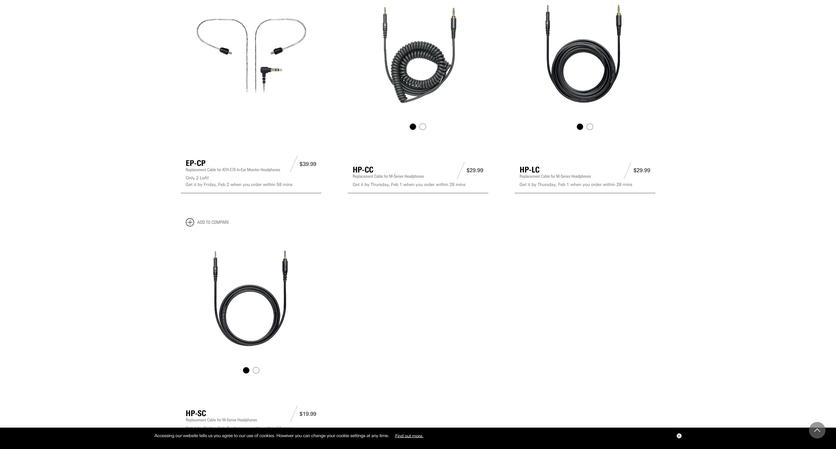 Task type: locate. For each thing, give the bounding box(es) containing it.
m- for cc
[[390, 174, 394, 179]]

hp cc image
[[353, 0, 484, 119]]

add to compare
[[197, 220, 229, 226]]

2 up agree
[[227, 426, 229, 431]]

out
[[405, 434, 411, 439]]

thursday, down the hp-lc replacement cable for m-series headphones
[[538, 182, 557, 187]]

any
[[372, 434, 379, 439]]

m- right cc at the left of page
[[390, 174, 394, 179]]

1 for hp-cc
[[400, 182, 403, 187]]

at
[[367, 434, 371, 439]]

cable right lc
[[542, 174, 551, 179]]

change
[[312, 434, 326, 439]]

our left website
[[176, 434, 182, 439]]

hp- inside hp-sc replacement cable for m-series headphones
[[186, 409, 198, 419]]

our left use
[[239, 434, 246, 439]]

for left the ath-
[[217, 168, 222, 173]]

series inside hp-sc replacement cable for m-series headphones
[[227, 418, 237, 423]]

cable right 'sc'
[[207, 418, 216, 423]]

your
[[327, 434, 336, 439]]

feb
[[218, 182, 226, 187], [392, 182, 399, 187], [559, 182, 566, 187], [218, 426, 226, 431]]

friday, down left!
[[204, 182, 217, 187]]

m-
[[390, 174, 394, 179], [557, 174, 561, 179], [222, 418, 227, 423]]

our
[[176, 434, 182, 439], [239, 434, 246, 439]]

1 down hp-cc replacement cable for m-series headphones
[[400, 182, 403, 187]]

replacement inside hp-sc replacement cable for m-series headphones
[[186, 418, 206, 423]]

2 horizontal spatial option group
[[520, 122, 652, 132]]

to right add at the left of the page
[[206, 220, 211, 226]]

for
[[217, 168, 222, 173], [384, 174, 389, 179], [552, 174, 556, 179], [217, 418, 222, 423]]

for inside hp-sc replacement cable for m-series headphones
[[217, 418, 222, 423]]

hp- for sc
[[186, 409, 198, 419]]

it inside only 2 left! get it by friday, feb 2 when you order within 58 mins
[[194, 182, 197, 187]]

feb inside only 2 left! get it by friday, feb 2 when you order within 58 mins
[[218, 182, 226, 187]]

only
[[186, 176, 195, 181]]

1 horizontal spatial 28
[[617, 182, 622, 187]]

headphones inside hp-cc replacement cable for m-series headphones
[[405, 174, 424, 179]]

only 2 left! get it by friday, feb 2 when you order within 58 mins
[[186, 176, 293, 187]]

2 friday, from the top
[[204, 426, 217, 431]]

2 $29.99 from the left
[[634, 168, 651, 174]]

compare
[[212, 220, 229, 226]]

get it by thursday, feb 1 when you order within 28 mins for hp-lc
[[520, 182, 633, 187]]

order
[[251, 182, 262, 187], [425, 182, 435, 187], [592, 182, 602, 187], [251, 426, 262, 431]]

when up agree
[[231, 426, 242, 431]]

you
[[243, 182, 250, 187], [416, 182, 423, 187], [583, 182, 591, 187], [243, 426, 250, 431], [214, 434, 221, 439], [295, 434, 302, 439]]

1 friday, from the top
[[204, 182, 217, 187]]

headphones inside hp-sc replacement cable for m-series headphones
[[238, 418, 257, 423]]

divider line image
[[288, 156, 300, 173], [456, 163, 467, 179], [623, 163, 634, 179], [288, 407, 300, 423]]

for inside the hp-lc replacement cable for m-series headphones
[[552, 174, 556, 179]]

replacement for cp
[[186, 168, 206, 173]]

1 get it by thursday, feb 1 when you order within 28 mins from the left
[[353, 182, 466, 187]]

order inside only 2 left! get it by friday, feb 2 when you order within 58 mins
[[251, 182, 262, 187]]

58
[[277, 182, 282, 187], [277, 426, 282, 431]]

cable right cc at the left of page
[[375, 174, 383, 179]]

of
[[255, 434, 258, 439]]

2 thursday, from the left
[[538, 182, 557, 187]]

feb down the hp-lc replacement cable for m-series headphones
[[559, 182, 566, 187]]

replacement inside the hp-lc replacement cable for m-series headphones
[[520, 174, 541, 179]]

divider line image for hp-cc
[[456, 163, 467, 179]]

1 58 from the top
[[277, 182, 282, 187]]

m- inside the hp-lc replacement cable for m-series headphones
[[557, 174, 561, 179]]

1 our from the left
[[176, 434, 182, 439]]

to inside button
[[206, 220, 211, 226]]

thursday, down hp-cc replacement cable for m-series headphones
[[371, 182, 390, 187]]

0 horizontal spatial to
[[206, 220, 211, 226]]

hp-sc replacement cable for m-series headphones
[[186, 409, 257, 423]]

hp sc image
[[186, 232, 317, 363]]

replacement
[[186, 168, 206, 173], [353, 174, 374, 179], [520, 174, 541, 179], [186, 418, 206, 423]]

2 horizontal spatial hp-
[[520, 165, 532, 175]]

1 horizontal spatial series
[[394, 174, 404, 179]]

0 horizontal spatial m-
[[222, 418, 227, 423]]

tells
[[199, 434, 207, 439]]

by down lc
[[532, 182, 537, 187]]

replacement inside hp-cc replacement cable for m-series headphones
[[353, 174, 374, 179]]

1 horizontal spatial hp-
[[353, 165, 365, 175]]

left!
[[200, 176, 209, 181]]

2 left left!
[[196, 176, 199, 181]]

cable inside the hp-lc replacement cable for m-series headphones
[[542, 174, 551, 179]]

sc
[[198, 409, 206, 419]]

0 horizontal spatial thursday,
[[371, 182, 390, 187]]

0 horizontal spatial option group
[[185, 366, 317, 376]]

cable inside hp-sc replacement cable for m-series headphones
[[207, 418, 216, 423]]

1 for hp-lc
[[567, 182, 570, 187]]

by up "tells"
[[198, 426, 203, 431]]

find out more.
[[396, 434, 424, 439]]

accessing
[[155, 434, 174, 439]]

mins inside only 2 left! get it by friday, feb 2 when you order within 58 mins
[[283, 182, 293, 187]]

m- right lc
[[557, 174, 561, 179]]

get it by thursday, feb 1 when you order within 28 mins
[[353, 182, 466, 187], [520, 182, 633, 187]]

m- inside hp-cc replacement cable for m-series headphones
[[390, 174, 394, 179]]

it up website
[[194, 426, 197, 431]]

1 28 from the left
[[450, 182, 455, 187]]

0 horizontal spatial hp-
[[186, 409, 198, 419]]

28 for lc
[[617, 182, 622, 187]]

0 horizontal spatial our
[[176, 434, 182, 439]]

cable inside ep-cp replacement cable for ath-e70 in-ear monitor headphones
[[207, 168, 216, 173]]

2 horizontal spatial series
[[561, 174, 571, 179]]

when down the hp-lc replacement cable for m-series headphones
[[571, 182, 582, 187]]

cable up left!
[[207, 168, 216, 173]]

series inside hp-cc replacement cable for m-series headphones
[[394, 174, 404, 179]]

m- for lc
[[557, 174, 561, 179]]

option group
[[352, 122, 485, 132], [520, 122, 652, 132], [185, 366, 317, 376]]

can
[[303, 434, 310, 439]]

2 28 from the left
[[617, 182, 622, 187]]

replacement inside ep-cp replacement cable for ath-e70 in-ear monitor headphones
[[186, 168, 206, 173]]

to down get it by friday, feb 2 when you order within 58 mins
[[234, 434, 238, 439]]

hp-
[[353, 165, 365, 175], [520, 165, 532, 175], [186, 409, 198, 419]]

series up get it by friday, feb 2 when you order within 58 mins
[[227, 418, 237, 423]]

for inside ep-cp replacement cable for ath-e70 in-ear monitor headphones
[[217, 168, 222, 173]]

0 vertical spatial to
[[206, 220, 211, 226]]

thursday,
[[371, 182, 390, 187], [538, 182, 557, 187]]

friday, up us
[[204, 426, 217, 431]]

friday,
[[204, 182, 217, 187], [204, 426, 217, 431]]

1 1 from the left
[[400, 182, 403, 187]]

cable for hp-cc
[[375, 174, 383, 179]]

it
[[194, 182, 197, 187], [361, 182, 364, 187], [528, 182, 531, 187], [194, 426, 197, 431]]

cable inside hp-cc replacement cable for m-series headphones
[[375, 174, 383, 179]]

cable for ep-cp
[[207, 168, 216, 173]]

get it by thursday, feb 1 when you order within 28 mins down hp-cc replacement cable for m-series headphones
[[353, 182, 466, 187]]

to
[[206, 220, 211, 226], [234, 434, 238, 439]]

0 horizontal spatial get it by thursday, feb 1 when you order within 28 mins
[[353, 182, 466, 187]]

0 vertical spatial 58
[[277, 182, 282, 187]]

by down left!
[[198, 182, 203, 187]]

option group for hp-lc
[[520, 122, 652, 132]]

2 down the ath-
[[227, 182, 229, 187]]

when down in-
[[231, 182, 242, 187]]

you inside only 2 left! get it by friday, feb 2 when you order within 58 mins
[[243, 182, 250, 187]]

series inside the hp-lc replacement cable for m-series headphones
[[561, 174, 571, 179]]

e70
[[230, 168, 236, 173]]

m- inside hp-sc replacement cable for m-series headphones
[[222, 418, 227, 423]]

within
[[263, 182, 276, 187], [436, 182, 449, 187], [604, 182, 616, 187], [263, 426, 276, 431]]

by
[[198, 182, 203, 187], [365, 182, 370, 187], [532, 182, 537, 187], [198, 426, 203, 431]]

it down hp-cc replacement cable for m-series headphones
[[361, 182, 364, 187]]

divider line image for hp-sc
[[288, 407, 300, 423]]

feb up agree
[[218, 426, 226, 431]]

1 vertical spatial 58
[[277, 426, 282, 431]]

1 horizontal spatial $29.99
[[634, 168, 651, 174]]

it down the only
[[194, 182, 197, 187]]

hp- for lc
[[520, 165, 532, 175]]

1 vertical spatial friday,
[[204, 426, 217, 431]]

hp lc image
[[520, 0, 651, 119]]

get it by thursday, feb 1 when you order within 28 mins down the hp-lc replacement cable for m-series headphones
[[520, 182, 633, 187]]

0 horizontal spatial series
[[227, 418, 237, 423]]

headphones for hp-lc
[[572, 174, 592, 179]]

1 horizontal spatial option group
[[352, 122, 485, 132]]

series right lc
[[561, 174, 571, 179]]

m- up agree
[[222, 418, 227, 423]]

2 1 from the left
[[567, 182, 570, 187]]

cookie
[[337, 434, 349, 439]]

28
[[450, 182, 455, 187], [617, 182, 622, 187]]

when inside only 2 left! get it by friday, feb 2 when you order within 58 mins
[[231, 182, 242, 187]]

1 vertical spatial to
[[234, 434, 238, 439]]

get
[[186, 182, 193, 187], [353, 182, 360, 187], [520, 182, 527, 187], [186, 426, 193, 431]]

1 horizontal spatial get it by thursday, feb 1 when you order within 28 mins
[[520, 182, 633, 187]]

1 down the hp-lc replacement cable for m-series headphones
[[567, 182, 570, 187]]

cable for hp-sc
[[207, 418, 216, 423]]

hp-cc replacement cable for m-series headphones
[[353, 165, 424, 179]]

it down the hp-lc replacement cable for m-series headphones
[[528, 182, 531, 187]]

by inside only 2 left! get it by friday, feb 2 when you order within 58 mins
[[198, 182, 203, 187]]

0 vertical spatial friday,
[[204, 182, 217, 187]]

hp- inside the hp-lc replacement cable for m-series headphones
[[520, 165, 532, 175]]

replacement for sc
[[186, 418, 206, 423]]

cable
[[207, 168, 216, 173], [375, 174, 383, 179], [542, 174, 551, 179], [207, 418, 216, 423]]

$29.99
[[467, 168, 484, 174], [634, 168, 651, 174]]

28 for cc
[[450, 182, 455, 187]]

mins
[[283, 182, 293, 187], [456, 182, 466, 187], [623, 182, 633, 187], [283, 426, 293, 431]]

1 horizontal spatial our
[[239, 434, 246, 439]]

headphones inside the hp-lc replacement cable for m-series headphones
[[572, 174, 592, 179]]

58 inside only 2 left! get it by friday, feb 2 when you order within 58 mins
[[277, 182, 282, 187]]

headphones
[[261, 168, 280, 173], [405, 174, 424, 179], [572, 174, 592, 179], [238, 418, 257, 423]]

1 horizontal spatial 1
[[567, 182, 570, 187]]

hp- inside hp-cc replacement cable for m-series headphones
[[353, 165, 365, 175]]

series for hp-sc
[[227, 418, 237, 423]]

1 horizontal spatial m-
[[390, 174, 394, 179]]

1 horizontal spatial thursday,
[[538, 182, 557, 187]]

when down hp-cc replacement cable for m-series headphones
[[404, 182, 415, 187]]

2 horizontal spatial m-
[[557, 174, 561, 179]]

1
[[400, 182, 403, 187], [567, 182, 570, 187]]

1 $29.99 from the left
[[467, 168, 484, 174]]

replacement for lc
[[520, 174, 541, 179]]

1 horizontal spatial to
[[234, 434, 238, 439]]

series
[[394, 174, 404, 179], [561, 174, 571, 179], [227, 418, 237, 423]]

0 horizontal spatial $29.99
[[467, 168, 484, 174]]

in-
[[237, 168, 241, 173]]

feb down the ath-
[[218, 182, 226, 187]]

ath-
[[222, 168, 230, 173]]

find out more. link
[[391, 431, 429, 442]]

for right 'sc'
[[217, 418, 222, 423]]

1 thursday, from the left
[[371, 182, 390, 187]]

for right cc at the left of page
[[384, 174, 389, 179]]

2
[[196, 176, 199, 181], [227, 182, 229, 187], [227, 426, 229, 431]]

series right cc at the left of page
[[394, 174, 404, 179]]

0 horizontal spatial 1
[[400, 182, 403, 187]]

cp
[[197, 159, 206, 168]]

for inside hp-cc replacement cable for m-series headphones
[[384, 174, 389, 179]]

2 get it by thursday, feb 1 when you order within 28 mins from the left
[[520, 182, 633, 187]]

for right lc
[[552, 174, 556, 179]]

0 horizontal spatial 28
[[450, 182, 455, 187]]

when
[[231, 182, 242, 187], [404, 182, 415, 187], [571, 182, 582, 187], [231, 426, 242, 431]]



Task type: describe. For each thing, give the bounding box(es) containing it.
add to compare button
[[186, 219, 229, 227]]

$29.99 for hp-cc
[[467, 168, 484, 174]]

website
[[183, 434, 198, 439]]

ep-
[[186, 159, 197, 168]]

however
[[277, 434, 294, 439]]

us
[[208, 434, 213, 439]]

settings
[[351, 434, 366, 439]]

within inside only 2 left! get it by friday, feb 2 when you order within 58 mins
[[263, 182, 276, 187]]

cable for hp-lc
[[542, 174, 551, 179]]

$29.99 for hp-lc
[[634, 168, 651, 174]]

2 58 from the top
[[277, 426, 282, 431]]

thursday, for cc
[[371, 182, 390, 187]]

series for hp-lc
[[561, 174, 571, 179]]

m- for sc
[[222, 418, 227, 423]]

2 our from the left
[[239, 434, 246, 439]]

friday, inside only 2 left! get it by friday, feb 2 when you order within 58 mins
[[204, 182, 217, 187]]

cookies.
[[260, 434, 276, 439]]

replacement for cc
[[353, 174, 374, 179]]

hp-lc replacement cable for m-series headphones
[[520, 165, 592, 179]]

hp- for cc
[[353, 165, 365, 175]]

use
[[247, 434, 254, 439]]

more.
[[413, 434, 424, 439]]

ep cp image
[[186, 0, 317, 119]]

for for hp-sc
[[217, 418, 222, 423]]

cross image
[[678, 435, 681, 438]]

accessing our website tells us you agree to our use of cookies. however you can change your cookie settings at any time.
[[155, 434, 391, 439]]

option group for hp-cc
[[352, 122, 485, 132]]

divider line image for hp-lc
[[623, 163, 634, 179]]

headphones inside ep-cp replacement cable for ath-e70 in-ear monitor headphones
[[261, 168, 280, 173]]

cc
[[365, 165, 374, 175]]

agree
[[222, 434, 233, 439]]

for for ep-cp
[[217, 168, 222, 173]]

2 vertical spatial 2
[[227, 426, 229, 431]]

headphones for hp-sc
[[238, 418, 257, 423]]

by down cc at the left of page
[[365, 182, 370, 187]]

for for hp-cc
[[384, 174, 389, 179]]

monitor
[[247, 168, 260, 173]]

$39.99
[[300, 161, 317, 168]]

headphones for hp-cc
[[405, 174, 424, 179]]

$19.99
[[300, 412, 317, 418]]

get it by thursday, feb 1 when you order within 28 mins for hp-cc
[[353, 182, 466, 187]]

series for hp-cc
[[394, 174, 404, 179]]

divider line image for ep-cp
[[288, 156, 300, 173]]

ear
[[241, 168, 246, 173]]

get it by friday, feb 2 when you order within 58 mins
[[186, 426, 293, 431]]

feb down hp-cc replacement cable for m-series headphones
[[392, 182, 399, 187]]

get inside only 2 left! get it by friday, feb 2 when you order within 58 mins
[[186, 182, 193, 187]]

ep-cp replacement cable for ath-e70 in-ear monitor headphones
[[186, 159, 280, 173]]

arrow up image
[[815, 428, 821, 434]]

1 vertical spatial 2
[[227, 182, 229, 187]]

for for hp-lc
[[552, 174, 556, 179]]

find
[[396, 434, 404, 439]]

time.
[[380, 434, 389, 439]]

thursday, for lc
[[538, 182, 557, 187]]

add
[[197, 220, 205, 226]]

lc
[[532, 165, 540, 175]]

0 vertical spatial 2
[[196, 176, 199, 181]]



Task type: vqa. For each thing, say whether or not it's contained in the screenshot.
rediscover)
no



